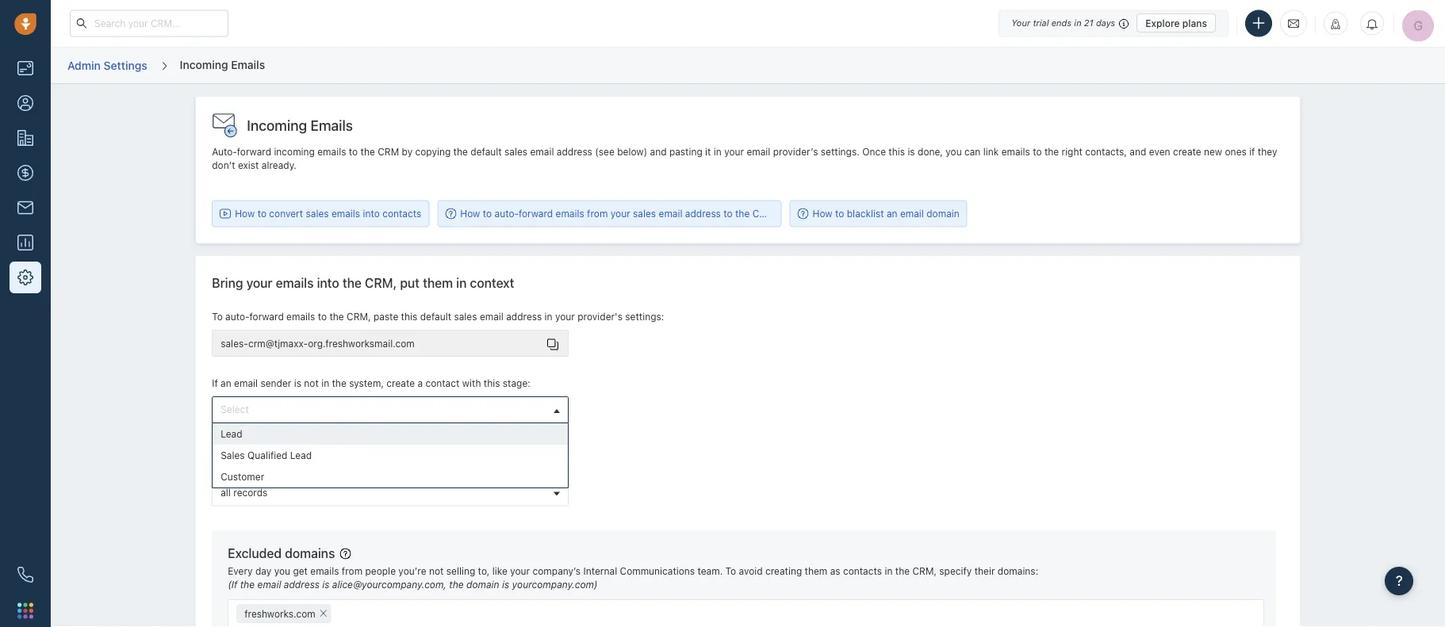 Task type: locate. For each thing, give the bounding box(es) containing it.
1 vertical spatial if
[[212, 461, 218, 472]]

incoming down search your crm... text field
[[180, 58, 228, 71]]

they
[[1259, 146, 1278, 158]]

0 vertical spatial forward
[[237, 146, 271, 158]]

lead up sales
[[221, 429, 243, 440]]

1 vertical spatial them
[[805, 566, 828, 577]]

with
[[462, 378, 481, 389]]

emails
[[318, 146, 346, 158], [1002, 146, 1031, 158], [332, 208, 360, 219], [556, 208, 585, 219], [276, 276, 314, 291], [287, 311, 315, 323], [311, 566, 339, 577]]

not right you're
[[429, 566, 444, 577]]

every day you get emails from people you're not selling to, like your company's internal communications team. to avoid creating them as contacts in the crm, specify their domains: (if the email address is alice@yourcompany.com, the domain is yourcompany.com)
[[228, 566, 1039, 591]]

the left specify
[[896, 566, 910, 577]]

domain down to,
[[467, 580, 500, 591]]

sender
[[261, 378, 292, 389], [247, 461, 278, 472]]

if for if email sender is already in crm, link email to
[[212, 461, 218, 472]]

0 vertical spatial create
[[1174, 146, 1202, 158]]

1 horizontal spatial into
[[363, 208, 380, 219]]

qualified
[[248, 450, 288, 462]]

if
[[1250, 146, 1256, 158]]

email image
[[1289, 17, 1300, 30]]

an right 'blacklist'
[[887, 208, 898, 219]]

0 vertical spatial from
[[587, 208, 608, 219]]

the right "(if"
[[240, 580, 255, 591]]

auto- up sales-
[[225, 311, 250, 323]]

sales inside auto-forward incoming emails to the crm by copying the default sales email address (see below) and pasting it in your email provider's settings. once this is done, you can link emails to the right contacts, and even create new ones if they don't exist already.
[[505, 146, 528, 158]]

contacts right as
[[844, 566, 883, 577]]

your inside auto-forward incoming emails to the crm by copying the default sales email address (see below) and pasting it in your email provider's settings. once this is done, you can link emails to the right contacts, and even create new ones if they don't exist already.
[[725, 146, 744, 158]]

click to learn how to exclude email domains image
[[340, 549, 351, 560]]

0 horizontal spatial this
[[401, 311, 418, 323]]

them left as
[[805, 566, 828, 577]]

domain down done,
[[927, 208, 960, 219]]

emails inside 'link'
[[332, 208, 360, 219]]

this
[[889, 146, 906, 158], [401, 311, 418, 323], [484, 378, 500, 389]]

0 vertical spatial you
[[946, 146, 962, 158]]

freshworks.com
[[245, 609, 316, 620]]

contacts inside every day you get emails from people you're not selling to, like your company's internal communications team. to avoid creating them as contacts in the crm, specify their domains: (if the email address is alice@yourcompany.com, the domain is yourcompany.com)
[[844, 566, 883, 577]]

1 horizontal spatial incoming
[[247, 117, 307, 134]]

1 and from the left
[[650, 146, 667, 158]]

1 horizontal spatial this
[[484, 378, 500, 389]]

if
[[212, 378, 218, 389], [212, 461, 218, 472]]

1 vertical spatial sender
[[247, 461, 278, 472]]

create inside auto-forward incoming emails to the crm by copying the default sales email address (see below) and pasting it in your email provider's settings. once this is done, you can link emails to the right contacts, and even create new ones if they don't exist already.
[[1174, 146, 1202, 158]]

0 vertical spatial not
[[304, 378, 319, 389]]

2 vertical spatial this
[[484, 378, 500, 389]]

1 if from the top
[[212, 378, 218, 389]]

2 horizontal spatial this
[[889, 146, 906, 158]]

excluded domains
[[228, 546, 335, 561]]

lead right the qualified
[[290, 450, 312, 462]]

this right with
[[484, 378, 500, 389]]

1 horizontal spatial lead
[[290, 450, 312, 462]]

1 horizontal spatial them
[[805, 566, 828, 577]]

1 vertical spatial incoming
[[247, 117, 307, 134]]

crm, inside every day you get emails from people you're not selling to, like your company's internal communications team. to avoid creating them as contacts in the crm, specify their domains: (if the email address is alice@yourcompany.com, the domain is yourcompany.com)
[[913, 566, 937, 577]]

0 horizontal spatial lead
[[221, 429, 243, 440]]

into up 'sales-crm@tjmaxx-org.freshworksmail.com'
[[317, 276, 339, 291]]

0 horizontal spatial crm
[[378, 146, 399, 158]]

2 horizontal spatial how
[[813, 208, 833, 219]]

sales
[[505, 146, 528, 158], [306, 208, 329, 219], [633, 208, 656, 219], [454, 311, 477, 323]]

contacts down by
[[383, 208, 422, 219]]

incoming
[[180, 58, 228, 71], [247, 117, 307, 134]]

auto- up context
[[495, 208, 519, 219]]

1 vertical spatial an
[[221, 378, 232, 389]]

1 horizontal spatial how
[[461, 208, 480, 219]]

it
[[706, 146, 711, 158]]

0 vertical spatial sender
[[261, 378, 292, 389]]

2 how from the left
[[461, 208, 480, 219]]

sales-crm@tjmaxx-org.freshworksmail.com
[[221, 338, 415, 349]]

0 vertical spatial lead
[[221, 429, 243, 440]]

in right 'it'
[[714, 146, 722, 158]]

to left avoid
[[726, 566, 737, 577]]

0 horizontal spatial them
[[423, 276, 453, 291]]

1 vertical spatial into
[[317, 276, 339, 291]]

the down selling
[[449, 580, 464, 591]]

1 horizontal spatial to
[[726, 566, 737, 577]]

this inside auto-forward incoming emails to the crm by copying the default sales email address (see below) and pasting it in your email provider's settings. once this is done, you can link emails to the right contacts, and even create new ones if they don't exist already.
[[889, 146, 906, 158]]

domain
[[927, 208, 960, 219], [467, 580, 500, 591]]

0 vertical spatial if
[[212, 378, 218, 389]]

the left put at top left
[[343, 276, 362, 291]]

how for how to convert sales emails into contacts
[[235, 208, 255, 219]]

incoming
[[274, 146, 315, 158]]

1 horizontal spatial crm
[[753, 208, 774, 219]]

not
[[304, 378, 319, 389], [429, 566, 444, 577]]

your left provider's
[[555, 311, 575, 323]]

0 horizontal spatial emails
[[231, 58, 265, 71]]

not down 'sales-crm@tjmaxx-org.freshworksmail.com'
[[304, 378, 319, 389]]

the down auto-forward incoming emails to the crm by copying the default sales email address (see below) and pasting it in your email provider's settings. once this is done, you can link emails to the right contacts, and even create new ones if they don't exist already.
[[736, 208, 750, 219]]

from inside how to auto-forward emails from your sales email address to the crm link
[[587, 208, 608, 219]]

ends
[[1052, 18, 1072, 28]]

× button
[[316, 604, 331, 622]]

0 horizontal spatial domain
[[467, 580, 500, 591]]

1 horizontal spatial from
[[587, 208, 608, 219]]

this right paste
[[401, 311, 418, 323]]

email
[[531, 146, 554, 158], [747, 146, 771, 158], [659, 208, 683, 219], [901, 208, 924, 219], [480, 311, 504, 323], [234, 378, 258, 389], [221, 461, 244, 472], [382, 461, 406, 472], [258, 580, 281, 591]]

3 how from the left
[[813, 208, 833, 219]]

your right like
[[510, 566, 530, 577]]

lead inside option
[[221, 429, 243, 440]]

people
[[365, 566, 396, 577]]

create left new
[[1174, 146, 1202, 158]]

to up 'sales-crm@tjmaxx-org.freshworksmail.com'
[[318, 311, 327, 323]]

1 horizontal spatial create
[[1174, 146, 1202, 158]]

stage:
[[503, 378, 531, 389]]

how inside 'link'
[[235, 208, 255, 219]]

default
[[471, 146, 502, 158], [420, 311, 452, 323]]

contacts
[[383, 208, 422, 219], [844, 566, 883, 577]]

them right put at top left
[[423, 276, 453, 291]]

address left (see
[[557, 146, 593, 158]]

create
[[1174, 146, 1202, 158], [387, 378, 415, 389]]

domains:
[[998, 566, 1039, 577]]

1 horizontal spatial an
[[887, 208, 898, 219]]

and
[[650, 146, 667, 158], [1130, 146, 1147, 158]]

records
[[234, 487, 268, 498]]

incoming up incoming
[[247, 117, 307, 134]]

1 vertical spatial create
[[387, 378, 415, 389]]

0 vertical spatial domain
[[927, 208, 960, 219]]

crm down auto-forward incoming emails to the crm by copying the default sales email address (see below) and pasting it in your email provider's settings. once this is done, you can link emails to the right contacts, and even create new ones if they don't exist already.
[[753, 208, 774, 219]]

if email sender is already in crm, link email to
[[212, 461, 417, 472]]

0 vertical spatial incoming emails
[[180, 58, 265, 71]]

crm left by
[[378, 146, 399, 158]]

0 horizontal spatial and
[[650, 146, 667, 158]]

your right 'it'
[[725, 146, 744, 158]]

list box containing lead
[[213, 424, 568, 488]]

how left 'blacklist'
[[813, 208, 833, 219]]

0 horizontal spatial from
[[342, 566, 363, 577]]

crm, up org.freshworksmail.com on the left bottom
[[347, 311, 371, 323]]

the left right
[[1045, 146, 1060, 158]]

avoid
[[739, 566, 763, 577]]

sales inside 'link'
[[306, 208, 329, 219]]

contacts inside 'link'
[[383, 208, 422, 219]]

as
[[831, 566, 841, 577]]

0 horizontal spatial create
[[387, 378, 415, 389]]

0 horizontal spatial incoming
[[180, 58, 228, 71]]

not inside every day you get emails from people you're not selling to, like your company's internal communications team. to avoid creating them as contacts in the crm, specify their domains: (if the email address is alice@yourcompany.com, the domain is yourcompany.com)
[[429, 566, 444, 577]]

this right once in the right top of the page
[[889, 146, 906, 158]]

1 horizontal spatial link
[[984, 146, 999, 158]]

email right 'blacklist'
[[901, 208, 924, 219]]

email left provider's at the top
[[747, 146, 771, 158]]

1 vertical spatial lead
[[290, 450, 312, 462]]

default right paste
[[420, 311, 452, 323]]

and left even
[[1130, 146, 1147, 158]]

0 horizontal spatial not
[[304, 378, 319, 389]]

link up all records "button"
[[364, 461, 379, 472]]

1 vertical spatial you
[[274, 566, 290, 577]]

0 horizontal spatial to
[[212, 311, 223, 323]]

1 vertical spatial from
[[342, 566, 363, 577]]

crm, left specify
[[913, 566, 937, 577]]

0 vertical spatial default
[[471, 146, 502, 158]]

0 vertical spatial this
[[889, 146, 906, 158]]

0 vertical spatial emails
[[231, 58, 265, 71]]

once
[[863, 146, 886, 158]]

how
[[235, 208, 255, 219], [461, 208, 480, 219], [813, 208, 833, 219]]

is left done,
[[908, 146, 916, 158]]

1 horizontal spatial and
[[1130, 146, 1147, 158]]

to left right
[[1033, 146, 1042, 158]]

to left by
[[349, 146, 358, 158]]

in right as
[[885, 566, 893, 577]]

1 horizontal spatial not
[[429, 566, 444, 577]]

incoming emails
[[180, 58, 265, 71], [247, 117, 353, 134]]

1 vertical spatial default
[[420, 311, 452, 323]]

0 vertical spatial incoming
[[180, 58, 228, 71]]

1 vertical spatial emails
[[311, 117, 353, 134]]

from down (see
[[587, 208, 608, 219]]

to up sales-
[[212, 311, 223, 323]]

email down context
[[480, 311, 504, 323]]

2 and from the left
[[1130, 146, 1147, 158]]

you down 'excluded domains'
[[274, 566, 290, 577]]

0 horizontal spatial auto-
[[225, 311, 250, 323]]

0 vertical spatial an
[[887, 208, 898, 219]]

is down crm@tjmaxx-
[[294, 378, 302, 389]]

None search field
[[331, 605, 351, 623]]

to auto-forward emails to the crm, paste this default sales email address in your provider's settings:
[[212, 311, 664, 323]]

1 vertical spatial domain
[[467, 580, 500, 591]]

crm
[[378, 146, 399, 158], [753, 208, 774, 219]]

sender down crm@tjmaxx-
[[261, 378, 292, 389]]

0 vertical spatial into
[[363, 208, 380, 219]]

link right can
[[984, 146, 999, 158]]

1 vertical spatial not
[[429, 566, 444, 577]]

the left system,
[[332, 378, 347, 389]]

an
[[887, 208, 898, 219], [221, 378, 232, 389]]

convert
[[269, 208, 303, 219]]

1 horizontal spatial domain
[[927, 208, 960, 219]]

1 how from the left
[[235, 208, 255, 219]]

how left convert
[[235, 208, 255, 219]]

default right copying
[[471, 146, 502, 158]]

how up context
[[461, 208, 480, 219]]

1 vertical spatial contacts
[[844, 566, 883, 577]]

bring
[[212, 276, 243, 291]]

them
[[423, 276, 453, 291], [805, 566, 828, 577]]

the left by
[[361, 146, 375, 158]]

emails
[[231, 58, 265, 71], [311, 117, 353, 134]]

to inside every day you get emails from people you're not selling to, like your company's internal communications team. to avoid creating them as contacts in the crm, specify their domains: (if the email address is alice@yourcompany.com, the domain is yourcompany.com)
[[726, 566, 737, 577]]

how to blacklist an email domain link
[[798, 207, 960, 221]]

sales
[[221, 450, 245, 462]]

into up bring your emails into the crm, put them in context at top
[[363, 208, 380, 219]]

explore
[[1146, 17, 1181, 29]]

auto-forward incoming emails to the crm by copying the default sales email address (see below) and pasting it in your email provider's settings. once this is done, you can link emails to the right contacts, and even create new ones if they don't exist already.
[[212, 146, 1278, 171]]

0 vertical spatial crm
[[378, 146, 399, 158]]

0 horizontal spatial you
[[274, 566, 290, 577]]

you left can
[[946, 146, 962, 158]]

in left 21
[[1075, 18, 1082, 28]]

1 vertical spatial auto-
[[225, 311, 250, 323]]

to left convert
[[258, 208, 267, 219]]

1 vertical spatial to
[[726, 566, 737, 577]]

0 vertical spatial link
[[984, 146, 999, 158]]

you
[[946, 146, 962, 158], [274, 566, 290, 577]]

sender up 'records'
[[247, 461, 278, 472]]

from inside every day you get emails from people you're not selling to, like your company's internal communications team. to avoid creating them as contacts in the crm, specify their domains: (if the email address is alice@yourcompany.com, the domain is yourcompany.com)
[[342, 566, 363, 577]]

already.
[[262, 160, 297, 171]]

and right "below)" on the left top
[[650, 146, 667, 158]]

freshworks switcher image
[[17, 603, 33, 619]]

crm, left put at top left
[[365, 276, 397, 291]]

2 if from the top
[[212, 461, 218, 472]]

excluded
[[228, 546, 282, 561]]

crm@tjmaxx-
[[248, 338, 308, 349]]

from down click to learn how to exclude email domains image
[[342, 566, 363, 577]]

address down get
[[284, 580, 320, 591]]

1 horizontal spatial default
[[471, 146, 502, 158]]

their
[[975, 566, 996, 577]]

email down day
[[258, 580, 281, 591]]

0 horizontal spatial link
[[364, 461, 379, 472]]

1 horizontal spatial you
[[946, 146, 962, 158]]

0 horizontal spatial contacts
[[383, 208, 422, 219]]

pasting
[[670, 146, 703, 158]]

the
[[361, 146, 375, 158], [454, 146, 468, 158], [1045, 146, 1060, 158], [736, 208, 750, 219], [343, 276, 362, 291], [330, 311, 344, 323], [332, 378, 347, 389], [896, 566, 910, 577], [240, 580, 255, 591], [449, 580, 464, 591]]

0 horizontal spatial default
[[420, 311, 452, 323]]

internal
[[584, 566, 618, 577]]

0 horizontal spatial how
[[235, 208, 255, 219]]

crm,
[[365, 276, 397, 291], [347, 311, 371, 323], [337, 461, 361, 472], [913, 566, 937, 577]]

list box
[[213, 424, 568, 488]]

0 vertical spatial auto-
[[495, 208, 519, 219]]

0 horizontal spatial into
[[317, 276, 339, 291]]

forward
[[237, 146, 271, 158], [519, 208, 553, 219], [250, 311, 284, 323]]

how to auto-forward emails from your sales email address to the crm
[[461, 208, 774, 219]]

0 vertical spatial contacts
[[383, 208, 422, 219]]

1 vertical spatial incoming emails
[[247, 117, 353, 134]]

1 horizontal spatial emails
[[311, 117, 353, 134]]

forward inside auto-forward incoming emails to the crm by copying the default sales email address (see below) and pasting it in your email provider's settings. once this is done, you can link emails to the right contacts, and even create new ones if they don't exist already.
[[237, 146, 271, 158]]

domain inside every day you get emails from people you're not selling to, like your company's internal communications team. to avoid creating them as contacts in the crm, specify their domains: (if the email address is alice@yourcompany.com, the domain is yourcompany.com)
[[467, 580, 500, 591]]

1 horizontal spatial contacts
[[844, 566, 883, 577]]

right
[[1062, 146, 1083, 158]]

email down pasting
[[659, 208, 683, 219]]

an up "select"
[[221, 378, 232, 389]]

1 horizontal spatial auto-
[[495, 208, 519, 219]]

to up all records "button"
[[408, 461, 417, 472]]

create left a
[[387, 378, 415, 389]]

to,
[[478, 566, 490, 577]]

lead
[[221, 429, 243, 440], [290, 450, 312, 462]]



Task type: vqa. For each thing, say whether or not it's contained in the screenshot.
Rename Field menu item
no



Task type: describe. For each thing, give the bounding box(es) containing it.
lead inside option
[[290, 450, 312, 462]]

1 vertical spatial this
[[401, 311, 418, 323]]

email inside every day you get emails from people you're not selling to, like your company's internal communications team. to avoid creating them as contacts in the crm, specify their domains: (if the email address is alice@yourcompany.com, the domain is yourcompany.com)
[[258, 580, 281, 591]]

ones
[[1226, 146, 1247, 158]]

get
[[293, 566, 308, 577]]

customer
[[221, 472, 264, 483]]

below)
[[618, 146, 648, 158]]

team.
[[698, 566, 723, 577]]

selling
[[447, 566, 476, 577]]

address inside every day you get emails from people you're not selling to, like your company's internal communications team. to avoid creating them as contacts in the crm, specify their domains: (if the email address is alice@yourcompany.com, the domain is yourcompany.com)
[[284, 580, 320, 591]]

how for how to blacklist an email domain
[[813, 208, 833, 219]]

is down like
[[502, 580, 510, 591]]

your down "below)" on the left top
[[611, 208, 631, 219]]

bring your emails into the crm, put them in context
[[212, 276, 515, 291]]

settings:
[[626, 311, 664, 323]]

address inside auto-forward incoming emails to the crm by copying the default sales email address (see below) and pasting it in your email provider's settings. once this is done, you can link emails to the right contacts, and even create new ones if they don't exist already.
[[557, 146, 593, 158]]

already
[[291, 461, 324, 472]]

how for how to auto-forward emails from your sales email address to the crm
[[461, 208, 480, 219]]

select button
[[212, 397, 569, 424]]

customer option
[[213, 467, 568, 488]]

days
[[1097, 18, 1116, 28]]

1 vertical spatial crm
[[753, 208, 774, 219]]

the right copying
[[454, 146, 468, 158]]

your inside every day you get emails from people you're not selling to, like your company's internal communications team. to avoid creating them as contacts in the crm, specify their domains: (if the email address is alice@yourcompany.com, the domain is yourcompany.com)
[[510, 566, 530, 577]]

crm, right "already" at the bottom left of page
[[337, 461, 361, 472]]

in left context
[[457, 276, 467, 291]]

copying
[[415, 146, 451, 158]]

done,
[[918, 146, 944, 158]]

sales qualified lead
[[221, 450, 312, 462]]

even
[[1150, 146, 1171, 158]]

in left provider's
[[545, 311, 553, 323]]

them inside every day you get emails from people you're not selling to, like your company's internal communications team. to avoid creating them as contacts in the crm, specify their domains: (if the email address is alice@yourcompany.com, the domain is yourcompany.com)
[[805, 566, 828, 577]]

is inside auto-forward incoming emails to the crm by copying the default sales email address (see below) and pasting it in your email provider's settings. once this is done, you can link emails to the right contacts, and even create new ones if they don't exist already.
[[908, 146, 916, 158]]

settings.
[[821, 146, 860, 158]]

can
[[965, 146, 981, 158]]

explore plans link
[[1137, 13, 1217, 33]]

domains
[[285, 546, 335, 561]]

0 horizontal spatial an
[[221, 378, 232, 389]]

you're
[[399, 566, 427, 577]]

sales qualified lead option
[[213, 445, 568, 467]]

(if
[[228, 580, 238, 591]]

all records
[[221, 487, 268, 498]]

a
[[418, 378, 423, 389]]

blacklist
[[847, 208, 885, 219]]

in inside auto-forward incoming emails to the crm by copying the default sales email address (see below) and pasting it in your email provider's settings. once this is done, you can link emails to the right contacts, and even create new ones if they don't exist already.
[[714, 146, 722, 158]]

creating
[[766, 566, 802, 577]]

org.freshworksmail.com
[[308, 338, 415, 349]]

day
[[256, 566, 272, 577]]

your right bring
[[246, 276, 273, 291]]

address down context
[[506, 311, 542, 323]]

exist
[[238, 160, 259, 171]]

to inside 'link'
[[258, 208, 267, 219]]

link inside auto-forward incoming emails to the crm by copying the default sales email address (see below) and pasting it in your email provider's settings. once this is done, you can link emails to the right contacts, and even create new ones if they don't exist already.
[[984, 146, 999, 158]]

your
[[1012, 18, 1031, 28]]

lead option
[[213, 424, 568, 445]]

in right "already" at the bottom left of page
[[326, 461, 334, 472]]

1 vertical spatial forward
[[519, 208, 553, 219]]

0 vertical spatial to
[[212, 311, 223, 323]]

email up all
[[221, 461, 244, 472]]

from for people
[[342, 566, 363, 577]]

in down 'sales-crm@tjmaxx-org.freshworksmail.com'
[[322, 378, 329, 389]]

your trial ends in 21 days
[[1012, 18, 1116, 28]]

0 vertical spatial them
[[423, 276, 453, 291]]

explore plans
[[1146, 17, 1208, 29]]

2 vertical spatial forward
[[250, 311, 284, 323]]

email up "select"
[[234, 378, 258, 389]]

new
[[1205, 146, 1223, 158]]

admin
[[67, 59, 101, 72]]

email left (see
[[531, 146, 554, 158]]

auto-
[[212, 146, 237, 158]]

admin settings link
[[67, 53, 148, 78]]

settings
[[104, 59, 147, 72]]

provider's
[[774, 146, 819, 158]]

to left 'blacklist'
[[836, 208, 845, 219]]

to down auto-forward incoming emails to the crm by copying the default sales email address (see below) and pasting it in your email provider's settings. once this is done, you can link emails to the right contacts, and even create new ones if they don't exist already.
[[724, 208, 733, 219]]

(see
[[595, 146, 615, 158]]

email up all records "button"
[[382, 461, 406, 472]]

how to convert sales emails into contacts link
[[220, 207, 422, 221]]

you inside auto-forward incoming emails to the crm by copying the default sales email address (see below) and pasting it in your email provider's settings. once this is done, you can link emails to the right contacts, and even create new ones if they don't exist already.
[[946, 146, 962, 158]]

contacts,
[[1086, 146, 1128, 158]]

emails inside every day you get emails from people you're not selling to, like your company's internal communications team. to avoid creating them as contacts in the crm, specify their domains: (if the email address is alice@yourcompany.com, the domain is yourcompany.com)
[[311, 566, 339, 577]]

alice@yourcompany.com,
[[332, 580, 447, 591]]

×
[[319, 604, 328, 622]]

21
[[1085, 18, 1094, 28]]

contact
[[426, 378, 460, 389]]

communications
[[620, 566, 695, 577]]

you inside every day you get emails from people you're not selling to, like your company's internal communications team. to avoid creating them as contacts in the crm, specify their domains: (if the email address is alice@yourcompany.com, the domain is yourcompany.com)
[[274, 566, 290, 577]]

the up 'sales-crm@tjmaxx-org.freshworksmail.com'
[[330, 311, 344, 323]]

by
[[402, 146, 413, 158]]

how to blacklist an email domain
[[813, 208, 960, 219]]

Search your CRM... text field
[[70, 10, 229, 37]]

provider's
[[578, 311, 623, 323]]

yourcompany.com)
[[512, 580, 598, 591]]

paste
[[374, 311, 399, 323]]

from for your
[[587, 208, 608, 219]]

phone image
[[17, 567, 33, 583]]

like
[[493, 566, 508, 577]]

to up context
[[483, 208, 492, 219]]

how to convert sales emails into contacts
[[235, 208, 422, 219]]

is left "already" at the bottom left of page
[[281, 461, 288, 472]]

all records button
[[212, 480, 569, 507]]

how to auto-forward emails from your sales email address to the crm link
[[445, 207, 774, 221]]

in inside every day you get emails from people you're not selling to, like your company's internal communications team. to avoid creating them as contacts in the crm, specify their domains: (if the email address is alice@yourcompany.com, the domain is yourcompany.com)
[[885, 566, 893, 577]]

context
[[470, 276, 515, 291]]

don't
[[212, 160, 235, 171]]

plans
[[1183, 17, 1208, 29]]

system,
[[349, 378, 384, 389]]

if for if an email sender is not in the system, create a contact with this stage:
[[212, 378, 218, 389]]

phone element
[[10, 559, 41, 591]]

select
[[221, 404, 249, 416]]

crm inside auto-forward incoming emails to the crm by copying the default sales email address (see below) and pasting it in your email provider's settings. once this is done, you can link emails to the right contacts, and even create new ones if they don't exist already.
[[378, 146, 399, 158]]

trial
[[1034, 18, 1050, 28]]

is up "×" button
[[322, 580, 330, 591]]

every
[[228, 566, 253, 577]]

admin settings
[[67, 59, 147, 72]]

if an email sender is not in the system, create a contact with this stage:
[[212, 378, 531, 389]]

1 vertical spatial link
[[364, 461, 379, 472]]

company's
[[533, 566, 581, 577]]

specify
[[940, 566, 972, 577]]

default inside auto-forward incoming emails to the crm by copying the default sales email address (see below) and pasting it in your email provider's settings. once this is done, you can link emails to the right contacts, and even create new ones if they don't exist already.
[[471, 146, 502, 158]]

sales-
[[221, 338, 248, 349]]

put
[[400, 276, 420, 291]]

address down 'it'
[[686, 208, 721, 219]]

into inside 'link'
[[363, 208, 380, 219]]



